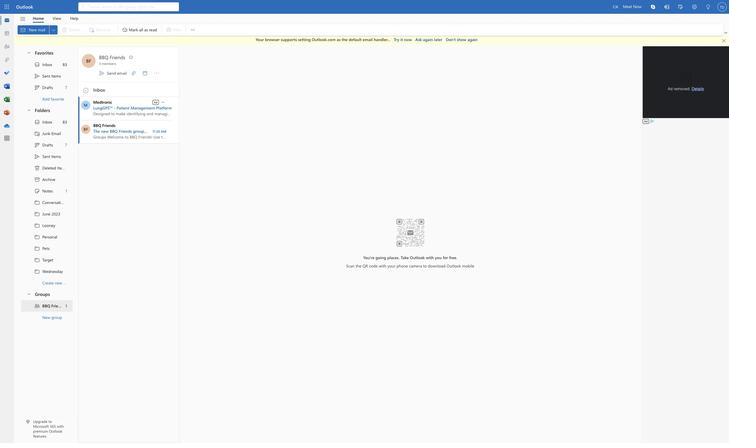 Task type: locate. For each thing, give the bounding box(es) containing it.
group inside tree item
[[51, 315, 62, 321]]

don't show again button
[[446, 37, 478, 43]]

7 for 1st  tree item from the bottom of the "bbq friends" application
[[65, 142, 67, 148]]

1 vertical spatial sent
[[42, 154, 50, 159]]

new for the
[[101, 129, 109, 134]]

 right mail
[[51, 28, 56, 32]]

create new folder tree item
[[21, 278, 74, 289]]

medtronic
[[93, 99, 112, 105]]

2 vertical spatial inbox
[[42, 119, 52, 125]]

7 inside favorites tree
[[65, 85, 67, 90]]

0 vertical spatial items
[[51, 73, 61, 79]]

 tree item
[[21, 301, 73, 312]]

 tree item
[[21, 59, 73, 70], [21, 116, 73, 128]]

0 vertical spatial  button
[[24, 47, 34, 58]]

outlook up camera
[[410, 255, 425, 261]]

 inbox
[[34, 62, 52, 68], [34, 119, 52, 125]]

1 vertical spatial the
[[356, 264, 361, 269]]

1  sent items from the top
[[34, 73, 61, 79]]

4  tree item from the top
[[21, 232, 73, 243]]

1 vertical spatial new
[[55, 281, 62, 286]]

1 vertical spatial ad
[[644, 119, 648, 123]]

365
[[50, 425, 56, 430]]

you
[[435, 255, 442, 261]]

 for favorites
[[27, 50, 31, 55]]

0 vertical spatial inbox
[[42, 62, 52, 67]]

 new mail
[[20, 27, 45, 33]]

files image
[[4, 57, 10, 63]]

 left groups
[[27, 292, 31, 297]]

0 horizontal spatial again
[[423, 37, 433, 42]]

 left folders
[[27, 108, 31, 113]]

meet now
[[623, 4, 642, 9]]

as right the outlook.com
[[337, 37, 341, 42]]

set your advertising preferences image
[[650, 119, 655, 124]]

new group tree item
[[21, 312, 73, 324]]

2 vertical spatial  button
[[24, 289, 34, 300]]

0 vertical spatial new
[[29, 27, 37, 32]]

 button left the favorites
[[24, 47, 34, 58]]

Select all messages checkbox
[[82, 87, 90, 95]]

again right show
[[468, 37, 478, 42]]

 target
[[34, 257, 53, 263]]

 wednesday
[[34, 269, 63, 275]]

1 inside  bbq friends 1
[[65, 304, 67, 309]]

1 vertical spatial  drafts
[[34, 142, 53, 148]]

0 vertical spatial  drafts
[[34, 85, 53, 91]]

the left qr
[[356, 264, 361, 269]]

83 inside favorites tree
[[63, 62, 67, 67]]

sent up the add on the top
[[42, 73, 50, 79]]

new down  tree item
[[42, 315, 50, 321]]

inbox inside "message list" section
[[93, 87, 105, 93]]

outlook right 'premium'
[[49, 430, 62, 434]]

 inside dropdown button
[[190, 27, 196, 33]]

1 horizontal spatial ad
[[644, 119, 648, 123]]

 personal
[[34, 234, 57, 240]]

1 vertical spatial bbq friends
[[93, 123, 116, 128]]

 left june
[[34, 211, 40, 217]]

email inside " send email"
[[117, 70, 127, 76]]

drafts down  junk email
[[42, 142, 53, 148]]

7 left 
[[65, 85, 67, 90]]

new left mail
[[29, 27, 37, 32]]

patient
[[117, 105, 129, 111]]

 left pets
[[34, 246, 40, 252]]

 tree item
[[21, 197, 80, 209], [21, 209, 73, 220], [21, 220, 73, 232], [21, 232, 73, 243], [21, 243, 73, 255], [21, 255, 73, 266], [21, 266, 73, 278]]

1 inside  tree item
[[66, 189, 67, 194]]

0 vertical spatial new
[[101, 129, 109, 134]]

new
[[29, 27, 37, 32], [42, 315, 50, 321]]

favorites tree item
[[21, 47, 73, 59]]

inbox up medtronic
[[93, 87, 105, 93]]

1 horizontal spatial new
[[101, 129, 109, 134]]

1 vertical spatial with
[[379, 264, 386, 269]]

items inside favorites tree
[[51, 73, 61, 79]]

1  from the top
[[34, 200, 40, 206]]

1  button from the top
[[24, 47, 34, 58]]

bf left 3
[[86, 58, 91, 64]]

1 vertical spatial 7
[[65, 142, 67, 148]]

0 vertical spatial 1
[[66, 189, 67, 194]]

lunggps™ - patient management platform
[[93, 105, 172, 111]]

medtronic image
[[81, 101, 90, 110]]

bbq friends application
[[0, 0, 729, 444]]

2  tree item from the top
[[21, 151, 73, 163]]

 drafts down junk
[[34, 142, 53, 148]]

with
[[426, 255, 434, 261], [379, 264, 386, 269], [57, 425, 64, 430]]

 up add favorite tree item
[[34, 85, 40, 91]]

friends inside popup button
[[110, 54, 125, 60]]

3 members
[[99, 61, 116, 66]]

sent inside favorites tree
[[42, 73, 50, 79]]

0 vertical spatial sent
[[42, 73, 50, 79]]

0 horizontal spatial as
[[144, 27, 148, 32]]

 button left groups
[[24, 289, 34, 300]]

1 horizontal spatial to
[[423, 264, 427, 269]]

new
[[101, 129, 109, 134], [55, 281, 62, 286]]

1 vertical spatial drafts
[[42, 142, 53, 148]]

0 vertical spatial bbq friends
[[99, 54, 125, 60]]

6  from the top
[[34, 257, 40, 263]]

inbox down favorites tree item
[[42, 62, 52, 67]]

pets
[[42, 246, 50, 252]]

 tree item
[[21, 70, 73, 82], [21, 151, 73, 163]]

 inbox up junk
[[34, 119, 52, 125]]

 up 
[[34, 154, 40, 160]]

new left folder
[[55, 281, 62, 286]]

1 vertical spatial  tree item
[[21, 139, 73, 151]]

 for  wednesday
[[34, 269, 40, 275]]

 tree item up add favorite tree item
[[21, 70, 73, 82]]

1  inbox from the top
[[34, 62, 52, 68]]

tab list
[[28, 14, 83, 23]]

 looney
[[34, 223, 55, 229]]

history
[[67, 200, 80, 206]]

don't show again
[[446, 37, 478, 42]]

 for 1st '' tree item from the top
[[34, 62, 40, 68]]

ad left set your advertising preferences icon
[[644, 119, 648, 123]]

83 inside tree
[[63, 119, 67, 125]]

tab list containing home
[[28, 14, 83, 23]]

 inbox inside tree
[[34, 119, 52, 125]]

june
[[42, 212, 50, 217]]

2  from the top
[[34, 211, 40, 217]]

 tree item
[[21, 174, 73, 186]]

 inbox for 1st '' tree item from the top
[[34, 62, 52, 68]]

 button inside favorites tree item
[[24, 47, 34, 58]]

0 vertical spatial ad
[[154, 100, 157, 104]]

to right upgrade
[[48, 420, 52, 425]]

later
[[434, 37, 442, 42]]

 button
[[646, 0, 660, 14]]

2 83 from the top
[[63, 119, 67, 125]]

1 vertical spatial  button
[[24, 105, 34, 116]]

 down the favorites
[[34, 73, 40, 79]]

7 inside tree
[[65, 142, 67, 148]]

 tree item down " personal"
[[21, 243, 73, 255]]

1 horizontal spatial the
[[356, 264, 361, 269]]

email
[[363, 37, 373, 42], [117, 70, 127, 76]]

with down going
[[379, 264, 386, 269]]

new group
[[42, 315, 62, 321]]

tab list inside "bbq friends" application
[[28, 14, 83, 23]]

ad left  popup button at the left top of the page
[[154, 100, 157, 104]]

new right the
[[101, 129, 109, 134]]

0 vertical spatial  sent items
[[34, 73, 61, 79]]

with right 365
[[57, 425, 64, 430]]

 inside the groups tree item
[[27, 292, 31, 297]]

favorites tree
[[21, 45, 73, 105]]

inbox up  junk email
[[42, 119, 52, 125]]

again
[[423, 37, 433, 42], [468, 37, 478, 42]]

drafts up add favorite tree item
[[42, 85, 53, 90]]


[[665, 5, 669, 9]]

5  from the top
[[34, 246, 40, 252]]

1 horizontal spatial again
[[468, 37, 478, 42]]


[[692, 5, 697, 9]]

7
[[65, 85, 67, 90], [65, 142, 67, 148]]


[[81, 4, 86, 10]]

7 down  tree item
[[65, 142, 67, 148]]

0 vertical spatial 83
[[63, 62, 67, 67]]

1 vertical spatial 
[[161, 100, 165, 104]]

 tree item down pets
[[21, 255, 73, 266]]

1  tree item from the top
[[21, 59, 73, 70]]

0 horizontal spatial ad
[[154, 100, 157, 104]]

outlook up  button
[[16, 4, 33, 10]]

 tree item up junk
[[21, 116, 73, 128]]

0 vertical spatial  tree item
[[21, 82, 73, 93]]

1 1 from the top
[[66, 189, 67, 194]]

 tree item down notes
[[21, 197, 80, 209]]

0 vertical spatial drafts
[[42, 85, 53, 90]]

folder
[[63, 281, 74, 286]]

 for  popup button at the left top of the page
[[161, 100, 165, 104]]

1 vertical spatial 
[[34, 142, 40, 148]]

2  from the top
[[34, 142, 40, 148]]

 button for groups
[[24, 289, 34, 300]]

 left the favorites
[[27, 50, 31, 55]]

ad inside message list no conversations selected list box
[[154, 100, 157, 104]]

6  tree item from the top
[[21, 255, 73, 266]]

 june 2023
[[34, 211, 60, 217]]

1 vertical spatial  tree item
[[21, 151, 73, 163]]

 drafts
[[34, 85, 53, 91], [34, 142, 53, 148]]

items up favorite
[[51, 73, 61, 79]]

0 vertical spatial as
[[144, 27, 148, 32]]

bbq friends up members
[[99, 54, 125, 60]]

again right ask
[[423, 37, 433, 42]]

1 vertical spatial inbox
[[93, 87, 105, 93]]

friends up members
[[110, 54, 125, 60]]

 sent items
[[34, 73, 61, 79], [34, 154, 61, 160]]

new for create
[[55, 281, 62, 286]]

as inside  mark all as read
[[144, 27, 148, 32]]

2 7 from the top
[[65, 142, 67, 148]]

 for 1st  tree item from the bottom of the "bbq friends" application
[[34, 142, 40, 148]]

0 vertical spatial 7
[[65, 85, 67, 90]]

read
[[149, 27, 157, 32]]

1 vertical spatial  tree item
[[21, 116, 73, 128]]

sent up  'tree item'
[[42, 154, 50, 159]]

to
[[423, 264, 427, 269], [48, 420, 52, 425]]

add
[[42, 96, 50, 102]]

1 vertical spatial 83
[[63, 119, 67, 125]]

 button left folders
[[24, 105, 34, 116]]

 junk email
[[34, 131, 61, 137]]

 for  pets
[[34, 246, 40, 252]]

outlook down free.
[[447, 264, 461, 269]]

 tree item up 'deleted'
[[21, 151, 73, 163]]

outlook inside upgrade to microsoft 365 with premium outlook features
[[49, 430, 62, 434]]

1 up 'new group' tree item
[[65, 304, 67, 309]]

1  drafts from the top
[[34, 85, 53, 91]]

2  tree item from the top
[[21, 209, 73, 220]]

1 vertical spatial email
[[117, 70, 127, 76]]

83 for 1st '' tree item from the bottom
[[63, 119, 67, 125]]

favorites
[[35, 50, 53, 56]]

 button
[[17, 14, 28, 24]]

Select a conversation checkbox
[[79, 120, 93, 134]]

0 vertical spatial group
[[133, 129, 144, 134]]

2 vertical spatial items
[[57, 166, 67, 171]]

1 vertical spatial to
[[48, 420, 52, 425]]

bf left the
[[84, 127, 88, 132]]

 button inside folders tree item
[[24, 105, 34, 116]]

inbox inside tree
[[42, 119, 52, 125]]

outlook link
[[16, 0, 33, 14]]

bbq up 3 members popup button
[[99, 54, 108, 60]]

2 1 from the top
[[65, 304, 67, 309]]

 inside favorites tree
[[34, 62, 40, 68]]

1 vertical spatial new
[[42, 315, 50, 321]]

 inside tree
[[34, 154, 40, 160]]

1 horizontal spatial as
[[337, 37, 341, 42]]

1 vertical spatial bf
[[84, 127, 88, 132]]

1 horizontal spatial with
[[379, 264, 386, 269]]

 for second  tree item from the bottom
[[34, 85, 40, 91]]

 inside popup button
[[161, 100, 165, 104]]

 inbox down the favorites
[[34, 62, 52, 68]]

1 drafts from the top
[[42, 85, 53, 90]]

0 horizontal spatial email
[[117, 70, 127, 76]]

to right camera
[[423, 264, 427, 269]]


[[131, 70, 136, 76]]


[[34, 177, 40, 183]]

bbq friends inside message list no conversations selected list box
[[93, 123, 116, 128]]

bf inside bbq friends icon
[[86, 58, 91, 64]]

email right send
[[117, 70, 127, 76]]

 drafts inside tree
[[34, 142, 53, 148]]

0 horizontal spatial new
[[29, 27, 37, 32]]

2  from the top
[[34, 119, 40, 125]]

items up  deleted items
[[51, 154, 61, 159]]

drafts inside favorites tree
[[42, 85, 53, 90]]

 inside tree
[[34, 142, 40, 148]]

target
[[42, 258, 53, 263]]

83 down favorites tree item
[[63, 62, 67, 67]]

1 vertical spatial as
[[337, 37, 341, 42]]

3  from the top
[[34, 223, 40, 229]]


[[722, 39, 726, 43]]

handler...
[[374, 37, 390, 42]]

0 vertical spatial  inbox
[[34, 62, 52, 68]]

drafts for second  tree item from the bottom
[[42, 85, 53, 90]]

browser
[[265, 37, 280, 42]]

mail
[[38, 27, 45, 32]]

the
[[342, 37, 348, 42], [356, 264, 361, 269]]

2  button from the top
[[24, 105, 34, 116]]


[[99, 70, 105, 76], [34, 73, 40, 79], [34, 154, 40, 160]]

sent
[[42, 73, 50, 79], [42, 154, 50, 159]]

 down 
[[34, 142, 40, 148]]

 tree item up the add on the top
[[21, 82, 73, 93]]

 button for favorites
[[24, 47, 34, 58]]

 tree item up pets
[[21, 232, 73, 243]]

 inside folders tree item
[[27, 108, 31, 113]]

0 vertical spatial  tree item
[[21, 59, 73, 70]]

drafts inside tree
[[42, 142, 53, 148]]

powerpoint image
[[4, 110, 10, 116]]

 tree item
[[21, 82, 73, 93], [21, 139, 73, 151]]


[[129, 55, 133, 59]]

 left looney
[[34, 223, 40, 229]]

 sent items up  'tree item'
[[34, 154, 61, 160]]

 button inside the groups tree item
[[24, 289, 34, 300]]

m
[[84, 102, 88, 108]]

premium features image
[[26, 421, 30, 425]]

supports
[[281, 37, 297, 42]]

0 vertical spatial to
[[423, 264, 427, 269]]

0 horizontal spatial with
[[57, 425, 64, 430]]

1  tree item from the top
[[21, 197, 80, 209]]

1 vertical spatial 1
[[65, 304, 67, 309]]

inbox inside favorites tree
[[42, 62, 52, 67]]

inbox for 1st '' tree item from the top
[[42, 62, 52, 67]]

premium
[[33, 430, 48, 434]]

onedrive image
[[4, 123, 10, 129]]

0 vertical spatial 
[[34, 85, 40, 91]]

 drafts up the add on the top
[[34, 85, 53, 91]]

 down  target
[[34, 269, 40, 275]]

word image
[[4, 84, 10, 90]]

conversation
[[42, 200, 66, 206]]

2 horizontal spatial with
[[426, 255, 434, 261]]

1 horizontal spatial 
[[190, 27, 196, 33]]

 down the favorites
[[34, 62, 40, 68]]


[[34, 85, 40, 91], [34, 142, 40, 148]]

0 vertical spatial email
[[363, 37, 373, 42]]

1  from the top
[[34, 62, 40, 68]]

bbq right the 
[[42, 304, 50, 309]]


[[34, 200, 40, 206], [34, 211, 40, 217], [34, 223, 40, 229], [34, 234, 40, 240], [34, 246, 40, 252], [34, 257, 40, 263], [34, 269, 40, 275]]

Cannot search in this group right now field
[[87, 4, 176, 10]]

0 vertical spatial 
[[190, 27, 196, 33]]

account manager for test dummy image
[[718, 2, 727, 12]]

0 horizontal spatial to
[[48, 420, 52, 425]]

0 horizontal spatial group
[[51, 315, 62, 321]]

2  drafts from the top
[[34, 142, 53, 148]]

group
[[133, 129, 144, 134], [51, 315, 62, 321]]

 inbox inside favorites tree
[[34, 62, 52, 68]]

1 vertical spatial  inbox
[[34, 119, 52, 125]]

friends up the new bbq friends group is ready
[[102, 123, 116, 128]]

 down ''
[[34, 200, 40, 206]]

 inside favorites tree item
[[27, 50, 31, 55]]

 inside favorites tree
[[34, 85, 40, 91]]

ad
[[154, 100, 157, 104], [644, 119, 648, 123]]

0 horizontal spatial new
[[55, 281, 62, 286]]

phone
[[397, 264, 408, 269]]

0 vertical spatial bf
[[86, 58, 91, 64]]

items right 'deleted'
[[57, 166, 67, 171]]

 tree item down junk
[[21, 139, 73, 151]]

7  from the top
[[34, 269, 40, 275]]

 tree item down june
[[21, 220, 73, 232]]

group down  bbq friends 1
[[51, 315, 62, 321]]

 for  june 2023
[[34, 211, 40, 217]]

1 vertical spatial group
[[51, 315, 62, 321]]

0 vertical spatial the
[[342, 37, 348, 42]]

 for  looney
[[34, 223, 40, 229]]

camera
[[409, 264, 422, 269]]

1 vertical spatial  sent items
[[34, 154, 61, 160]]

friends left is
[[119, 129, 132, 134]]

2 sent from the top
[[42, 154, 50, 159]]

to do image
[[4, 71, 10, 76]]

1 up history
[[66, 189, 67, 194]]

 search field
[[78, 0, 179, 13]]

 tree item up  looney
[[21, 209, 73, 220]]

 left the 'target'
[[34, 257, 40, 263]]

am
[[161, 129, 166, 134]]

1 7 from the top
[[65, 85, 67, 90]]

is
[[145, 129, 148, 134]]

3  button from the top
[[24, 289, 34, 300]]

 left send
[[99, 70, 105, 76]]

2  inbox from the top
[[34, 119, 52, 125]]

with inside upgrade to microsoft 365 with premium outlook features
[[57, 425, 64, 430]]

items inside  deleted items
[[57, 166, 67, 171]]

 inside tree
[[34, 119, 40, 125]]

 tree item down the favorites
[[21, 59, 73, 70]]

0 vertical spatial  tree item
[[21, 70, 73, 82]]

 button
[[723, 30, 729, 36]]

1 horizontal spatial email
[[363, 37, 373, 42]]

tree
[[21, 116, 80, 289]]

left-rail-appbar navigation
[[1, 14, 13, 133]]

 drafts for second  tree item from the bottom
[[34, 85, 53, 91]]

1 83 from the top
[[63, 62, 67, 67]]

the left the default
[[342, 37, 348, 42]]

5  tree item from the top
[[21, 243, 73, 255]]

 up 
[[34, 119, 40, 125]]

1 sent from the top
[[42, 73, 50, 79]]

4  from the top
[[34, 234, 40, 240]]

 for  personal
[[34, 234, 40, 240]]

1  tree item from the top
[[21, 82, 73, 93]]

new inside message list no conversations selected list box
[[101, 129, 109, 134]]

features
[[33, 434, 46, 439]]

personal
[[42, 235, 57, 240]]


[[34, 131, 40, 137]]

help
[[70, 15, 78, 21]]

outlook inside outlook banner
[[16, 4, 33, 10]]

2 drafts from the top
[[42, 142, 53, 148]]

don't
[[446, 37, 456, 42]]

 drafts inside favorites tree
[[34, 85, 53, 91]]

bbq friends up the
[[93, 123, 116, 128]]

2 vertical spatial with
[[57, 425, 64, 430]]

try it now
[[394, 37, 412, 42]]

with left you
[[426, 255, 434, 261]]

1  from the top
[[34, 85, 40, 91]]

group left is
[[133, 129, 144, 134]]

friends up 'new group'
[[51, 304, 65, 309]]

inbox
[[42, 62, 52, 67], [93, 87, 105, 93], [42, 119, 52, 125]]

1 horizontal spatial group
[[133, 129, 144, 134]]

junk
[[42, 131, 50, 136]]

outlook banner
[[0, 0, 729, 15]]

as right all
[[144, 27, 148, 32]]

0 vertical spatial 
[[34, 62, 40, 68]]

 sent items up add favorite tree item
[[34, 73, 61, 79]]

1 vertical spatial items
[[51, 154, 61, 159]]

new inside tree item
[[42, 315, 50, 321]]

new inside tree item
[[55, 281, 62, 286]]

bbq friends image
[[82, 54, 96, 68]]

email right the default
[[363, 37, 373, 42]]

mobile
[[462, 264, 474, 269]]

0 horizontal spatial 
[[161, 100, 165, 104]]

 up  pets
[[34, 234, 40, 240]]

83 up  tree item
[[63, 119, 67, 125]]

 tree item down the 'target'
[[21, 266, 73, 278]]

1 horizontal spatial new
[[42, 315, 50, 321]]

1 vertical spatial 
[[34, 119, 40, 125]]

bf inside bbq friends image
[[84, 127, 88, 132]]



Task type: describe. For each thing, give the bounding box(es) containing it.
places.
[[387, 255, 400, 261]]

folders tree item
[[21, 105, 73, 116]]

microsoft
[[33, 425, 49, 430]]

upgrade
[[33, 420, 47, 425]]


[[34, 188, 40, 194]]

to inside you're going places. take outlook with you for free. scan the qr code with your phone camera to download outlook mobile
[[423, 264, 427, 269]]

the
[[93, 129, 100, 134]]

folders
[[35, 107, 50, 113]]

11:38 am
[[152, 129, 166, 134]]

 drafts for 1st  tree item from the bottom of the "bbq friends" application
[[34, 142, 53, 148]]

calendar image
[[4, 31, 10, 37]]

groups tree item
[[21, 289, 73, 301]]

1 again from the left
[[423, 37, 433, 42]]


[[613, 5, 618, 9]]

take
[[401, 255, 409, 261]]

 tree item
[[21, 186, 73, 197]]


[[725, 31, 727, 34]]


[[83, 88, 88, 93]]

2  tree item from the top
[[21, 116, 73, 128]]

new inside  new mail
[[29, 27, 37, 32]]

add favorite tree item
[[21, 93, 73, 105]]

bbq up the
[[93, 123, 101, 128]]

 sent items inside favorites tree
[[34, 73, 61, 79]]

mail image
[[4, 18, 10, 23]]

you're
[[363, 255, 374, 261]]

email
[[51, 131, 61, 136]]

7  tree item from the top
[[21, 266, 73, 278]]

 tree item
[[21, 163, 73, 174]]

 pets
[[34, 246, 50, 252]]

home
[[33, 15, 44, 21]]

83 for 1st '' tree item from the top
[[63, 62, 67, 67]]

bbq inside popup button
[[99, 54, 108, 60]]

 inside favorites tree
[[34, 73, 40, 79]]

drafts for 1st  tree item from the bottom of the "bbq friends" application
[[42, 142, 53, 148]]

you're going places. take outlook with you for free. scan the qr code with your phone camera to download outlook mobile
[[346, 255, 474, 269]]

free.
[[449, 255, 457, 261]]

0 horizontal spatial the
[[342, 37, 348, 42]]

 for groups
[[27, 292, 31, 297]]

message list no conversations selected list box
[[78, 97, 179, 444]]

 button
[[674, 0, 688, 15]]

bbq inside  bbq friends 1
[[42, 304, 50, 309]]

try it now button
[[394, 37, 412, 43]]

 button for folders
[[24, 105, 34, 116]]

bbq friends inside popup button
[[99, 54, 125, 60]]

management
[[131, 105, 155, 111]]

group inside message list no conversations selected list box
[[133, 129, 144, 134]]

looney
[[42, 223, 55, 229]]

 inside dropdown button
[[51, 28, 56, 32]]


[[122, 27, 128, 33]]

view button
[[48, 14, 66, 23]]

bf for bbq friends image
[[84, 127, 88, 132]]

 inside "message list" section
[[99, 70, 105, 76]]

0 vertical spatial with
[[426, 255, 434, 261]]

2023
[[52, 212, 60, 217]]


[[20, 27, 26, 33]]

mark
[[129, 27, 138, 32]]

 inbox for 1st '' tree item from the bottom
[[34, 119, 52, 125]]

archive
[[42, 177, 55, 183]]

 bbq friends 1
[[34, 304, 67, 309]]

 notes
[[34, 188, 53, 194]]

 button
[[719, 37, 729, 45]]

 archive
[[34, 177, 55, 183]]

going
[[376, 255, 386, 261]]

the inside you're going places. take outlook with you for free. scan the qr code with your phone camera to download outlook mobile
[[356, 264, 361, 269]]

 for  conversation history
[[34, 200, 40, 206]]

to inside upgrade to microsoft 365 with premium outlook features
[[48, 420, 52, 425]]

 button
[[126, 54, 136, 61]]

ask again later
[[415, 37, 442, 42]]

groups
[[35, 291, 50, 298]]

 button
[[49, 25, 57, 35]]

2  sent items from the top
[[34, 154, 61, 160]]

ready
[[149, 129, 159, 134]]

2  tree item from the top
[[21, 139, 73, 151]]


[[34, 304, 40, 309]]

 tree item
[[21, 128, 73, 139]]

the new bbq friends group is ready
[[93, 129, 159, 134]]

1  tree item from the top
[[21, 70, 73, 82]]

 button
[[128, 67, 139, 80]]

scan
[[346, 264, 355, 269]]

message list section
[[78, 47, 179, 444]]

lunggps™
[[93, 105, 113, 111]]

your browser supports setting outlook.com as the default email handler...
[[256, 37, 390, 42]]

outlook.com
[[312, 37, 336, 42]]

11:38
[[152, 129, 160, 134]]


[[679, 5, 683, 9]]

 deleted items
[[34, 165, 67, 171]]

people image
[[4, 44, 10, 50]]

3  tree item from the top
[[21, 220, 73, 232]]

more apps image
[[4, 136, 10, 142]]


[[84, 88, 88, 93]]

setting
[[298, 37, 311, 42]]

 button
[[702, 0, 715, 15]]

bbq right the
[[110, 129, 118, 134]]

deleted
[[42, 166, 56, 171]]

send
[[107, 70, 116, 76]]

friends inside  bbq friends 1
[[51, 304, 65, 309]]


[[651, 5, 655, 9]]

code
[[369, 264, 378, 269]]


[[154, 71, 159, 76]]

3 members button
[[98, 61, 116, 66]]

members
[[102, 61, 116, 66]]

platform
[[156, 105, 172, 111]]

bbq friends button
[[98, 54, 125, 61]]

 for  dropdown button
[[190, 27, 196, 33]]

 send email
[[99, 70, 127, 76]]

 button
[[160, 99, 166, 105]]

-
[[114, 105, 116, 111]]

 for folders
[[27, 108, 31, 113]]

 for 1st '' tree item from the bottom
[[34, 119, 40, 125]]

try
[[394, 37, 399, 42]]

move & delete group
[[18, 24, 117, 36]]

tree containing 
[[21, 116, 80, 289]]

ask
[[415, 37, 422, 42]]

notes
[[42, 189, 53, 194]]

bbq friends image
[[81, 125, 90, 134]]

 for  target
[[34, 257, 40, 263]]

favorite
[[51, 96, 64, 102]]

 mark all as read
[[122, 27, 157, 33]]


[[706, 5, 711, 9]]

now
[[633, 4, 642, 9]]

sent inside tree
[[42, 154, 50, 159]]

inbox for 1st '' tree item from the bottom
[[42, 119, 52, 125]]

7 for second  tree item from the bottom
[[65, 85, 67, 90]]


[[34, 165, 40, 171]]

bf for bbq friends icon
[[86, 58, 91, 64]]

now
[[404, 37, 412, 42]]

create new folder
[[42, 281, 74, 286]]

2 again from the left
[[468, 37, 478, 42]]

 button
[[151, 67, 162, 80]]

create
[[42, 281, 54, 286]]

qr
[[363, 264, 368, 269]]

excel image
[[4, 97, 10, 103]]


[[142, 70, 148, 76]]

it
[[401, 37, 403, 42]]



Task type: vqa. For each thing, say whether or not it's contained in the screenshot.
top to
yes



